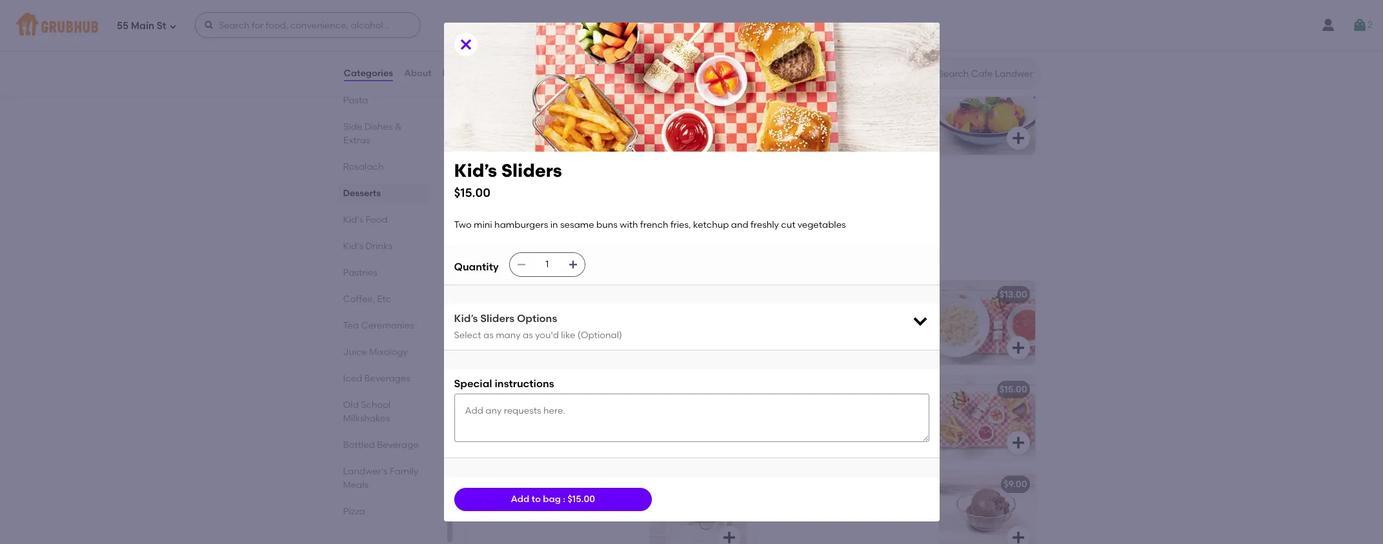 Task type: describe. For each thing, give the bounding box(es) containing it.
scoop)
[[577, 174, 609, 185]]

mango for mango sorbet with an array of berries
[[764, 98, 795, 109]]

ice
[[506, 111, 519, 122]]

sorbet
[[797, 98, 825, 109]]

add to bag : $15.00
[[511, 494, 595, 505]]

main navigation navigation
[[0, 0, 1384, 50]]

french
[[497, 402, 527, 413]]

school
[[361, 400, 391, 411]]

food inside tab
[[366, 214, 388, 225]]

like
[[561, 330, 576, 341]]

$9.00 for fried halloumi cheese served with a side of vegetables
[[1004, 479, 1027, 490]]

fried
[[475, 497, 497, 508]]

55 main st
[[117, 20, 166, 31]]

with for fried halloumi cheese served with a side of vegetables
[[605, 497, 623, 508]]

0 vertical spatial freshly
[[751, 219, 779, 230]]

0 vertical spatial waffle
[[510, 79, 539, 90]]

kid's chicken tenders image
[[649, 376, 746, 460]]

strawberry
[[548, 124, 595, 135]]

iced beverages tab
[[343, 372, 424, 385]]

fries, inside with french fries, ketchup,  and freshly cut vegetables
[[529, 402, 550, 413]]

sticks
[[540, 479, 567, 490]]

(optional)
[[578, 330, 622, 341]]

of inside fried halloumi cheese served with a side of vegetables
[[495, 510, 504, 521]]

2 button
[[1353, 14, 1373, 37]]

1 horizontal spatial fries,
[[671, 219, 691, 230]]

pieces
[[482, 98, 511, 109]]

1 vertical spatial cream,
[[515, 124, 546, 135]]

mozzarella
[[549, 307, 597, 318]]

ketchup,
[[552, 402, 590, 413]]

pasta
[[343, 95, 368, 106]]

$9.00 for 4 pieces of waffle with chocolate + vanilla ice cream, chocolate syrup, whipped cream, strawberry
[[1004, 79, 1027, 90]]

main
[[131, 20, 154, 31]]

rosalach tab
[[343, 160, 424, 174]]

tea
[[343, 320, 359, 331]]

kid's food tab
[[343, 213, 424, 227]]

ice cream (2 scoops) image
[[938, 471, 1035, 544]]

halloumi
[[499, 497, 537, 508]]

you'd
[[535, 330, 559, 341]]

kid's chicken tenders
[[475, 384, 571, 395]]

with right the buns
[[620, 219, 638, 230]]

(two
[[554, 174, 575, 185]]

and inside with french fries, ketchup,  and freshly cut vegetables
[[592, 402, 610, 413]]

bottled
[[343, 440, 375, 451]]

special
[[454, 378, 492, 390]]

mango for mango perfume (v)
[[764, 79, 795, 90]]

kid's drinks
[[343, 241, 392, 252]]

bottled beverage
[[343, 440, 419, 451]]

freshly for with french fries, ketchup,  and freshly cut vegetables
[[475, 416, 503, 426]]

kid's food inside kid's food tab
[[343, 214, 388, 225]]

4
[[475, 98, 480, 109]]

side
[[343, 121, 362, 132]]

& for dishes
[[395, 121, 402, 132]]

kid's sliders
[[764, 384, 817, 395]]

juice mixology tab
[[343, 345, 424, 359]]

bottled beverage tab
[[343, 438, 424, 452]]

with for tomato sauce & mozzarella with freshly cut vegetables
[[599, 307, 617, 318]]

vegetables inside tomato sauce & mozzarella with freshly cut vegetables
[[522, 321, 570, 332]]

with inside mango sorbet with an array of berries
[[827, 98, 846, 109]]

kid's up with
[[475, 384, 496, 395]]

2 vertical spatial sliders
[[787, 384, 817, 395]]

hamburgers
[[495, 219, 548, 230]]

in
[[550, 219, 558, 230]]

scoop
[[523, 174, 552, 185]]

0 vertical spatial cream,
[[522, 111, 553, 122]]

categories
[[344, 68, 393, 79]]

whipped
[[475, 124, 513, 135]]

ceremonies
[[361, 320, 414, 331]]

2 as from the left
[[523, 330, 533, 341]]

ketchup
[[693, 219, 729, 230]]

mini
[[474, 219, 492, 230]]

2
[[1368, 19, 1373, 30]]

dessert waffle
[[475, 79, 539, 90]]

landwer's family meals tab
[[343, 465, 424, 492]]

old
[[343, 400, 359, 411]]

pizza tab
[[343, 505, 424, 518]]

beverage
[[377, 440, 419, 451]]

kid's halloumi sticks image
[[649, 471, 746, 544]]

to
[[532, 494, 541, 505]]

(v)
[[837, 79, 850, 90]]

syrup,
[[601, 111, 627, 122]]

instructions
[[495, 378, 554, 390]]

kid's sliders $15.00
[[454, 159, 562, 200]]

with
[[475, 402, 495, 413]]

bag
[[543, 494, 561, 505]]

landwer's
[[343, 466, 388, 477]]

mango sorbet with an array of berries
[[764, 98, 895, 122]]

beverages
[[364, 373, 411, 384]]

options
[[517, 313, 557, 325]]

kid's down mini
[[465, 251, 498, 267]]

of inside mango sorbet with an array of berries
[[887, 98, 895, 109]]

vanilla
[[475, 111, 504, 122]]

quantity
[[454, 261, 499, 273]]

side dishes & extras tab
[[343, 120, 424, 147]]

$13.00
[[1000, 289, 1027, 300]]

55
[[117, 20, 128, 31]]

$14.00
[[711, 384, 738, 395]]

kid's halloumi sticks
[[475, 479, 567, 490]]

kid's up fried in the left of the page
[[475, 479, 496, 490]]

side
[[475, 510, 493, 521]]

kid's for kid's sliders
[[454, 159, 497, 181]]

chocolate
[[575, 98, 621, 109]]

cut for tomato sauce & mozzarella with freshly cut vegetables
[[505, 321, 520, 332]]

reviews
[[443, 68, 479, 79]]

buns
[[597, 219, 618, 230]]



Task type: locate. For each thing, give the bounding box(es) containing it.
0 horizontal spatial &
[[395, 121, 402, 132]]

kid's left drinks
[[343, 241, 364, 252]]

juice
[[343, 347, 367, 358]]

1 horizontal spatial desserts
[[465, 41, 523, 57]]

1 vertical spatial sliders
[[481, 313, 515, 325]]

0 horizontal spatial as
[[484, 330, 494, 341]]

2 mango from the top
[[764, 98, 795, 109]]

of
[[513, 98, 521, 109], [887, 98, 895, 109], [495, 510, 504, 521]]

0 vertical spatial cut
[[781, 219, 796, 230]]

tomato sauce & mozzarella with freshly cut vegetables
[[475, 307, 617, 332]]

with left an
[[827, 98, 846, 109]]

tomato sauce & mozzarella with freshly cut vegetables button
[[467, 281, 746, 365]]

desserts tab
[[343, 187, 424, 200]]

of right array
[[887, 98, 895, 109]]

1 vertical spatial desserts
[[343, 188, 381, 199]]

vegetables inside fried halloumi cheese served with a side of vegetables
[[506, 510, 554, 521]]

side dishes & extras
[[343, 121, 402, 146]]

st
[[157, 20, 166, 31]]

2 vertical spatial cut
[[505, 416, 520, 426]]

kid's sliders options select as many as you'd like (optional)
[[454, 313, 622, 341]]

0 horizontal spatial kid's food
[[343, 214, 388, 225]]

kid's inside kid's sliders options select as many as you'd like (optional)
[[454, 313, 478, 325]]

0 vertical spatial desserts
[[465, 41, 523, 57]]

kid's down "whipped"
[[454, 159, 497, 181]]

& right dishes
[[395, 121, 402, 132]]

drinks
[[366, 241, 392, 252]]

& inside side dishes & extras
[[395, 121, 402, 132]]

fried halloumi cheese served with a side of vegetables
[[475, 497, 631, 521]]

waffle right dessert
[[510, 79, 539, 90]]

vegetables inside with french fries, ketchup,  and freshly cut vegetables
[[522, 416, 570, 426]]

meals
[[343, 480, 369, 491]]

served
[[572, 497, 603, 508]]

desserts up dessert
[[465, 41, 523, 57]]

pastries
[[343, 267, 378, 278]]

with
[[554, 98, 573, 109], [827, 98, 846, 109], [620, 219, 638, 230], [599, 307, 617, 318], [605, 497, 623, 508]]

1 horizontal spatial of
[[513, 98, 521, 109]]

add
[[511, 494, 530, 505]]

fries,
[[671, 219, 691, 230], [529, 402, 550, 413]]

categories button
[[343, 50, 394, 97]]

svg image
[[204, 20, 214, 30], [169, 22, 177, 30], [721, 130, 737, 146], [911, 312, 929, 330], [721, 340, 737, 356], [1011, 340, 1026, 356]]

select
[[454, 330, 481, 341]]

+
[[623, 98, 629, 109]]

Input item quantity number field
[[533, 253, 561, 276]]

rosalach
[[343, 161, 384, 172]]

4 pieces of waffle with chocolate + vanilla ice cream, chocolate syrup, whipped cream, strawberry
[[475, 98, 629, 135]]

1 $9.00 from the top
[[1004, 79, 1027, 90]]

freshly inside with french fries, ketchup,  and freshly cut vegetables
[[475, 416, 503, 426]]

waffle inside "4 pieces of waffle with chocolate + vanilla ice cream, chocolate syrup, whipped cream, strawberry"
[[524, 98, 552, 109]]

with inside "4 pieces of waffle with chocolate + vanilla ice cream, chocolate syrup, whipped cream, strawberry"
[[554, 98, 573, 109]]

cream, right ice
[[522, 111, 553, 122]]

mango inside mango sorbet with an array of berries
[[764, 98, 795, 109]]

0 horizontal spatial fries,
[[529, 402, 550, 413]]

as down the "options"
[[523, 330, 533, 341]]

freshly for tomato sauce & mozzarella with freshly cut vegetables
[[475, 321, 503, 332]]

iced beverages
[[343, 373, 411, 384]]

2 horizontal spatial $15.00
[[1000, 384, 1027, 395]]

Search Cafe Landwer search field
[[937, 68, 1036, 80]]

reviews button
[[442, 50, 479, 97]]

kid's inside kid's sliders $15.00
[[454, 159, 497, 181]]

ice
[[475, 174, 488, 185]]

tea ceremonies
[[343, 320, 414, 331]]

$9.00
[[1004, 79, 1027, 90], [1004, 479, 1027, 490]]

sliders inside kid's sliders options select as many as you'd like (optional)
[[481, 313, 515, 325]]

0 vertical spatial food
[[366, 214, 388, 225]]

2 vertical spatial kid's
[[764, 384, 785, 395]]

kid's drinks tab
[[343, 240, 424, 253]]

1 vertical spatial and
[[592, 402, 610, 413]]

kid's for kid's sliders options
[[454, 313, 478, 325]]

iced
[[343, 373, 362, 384]]

food
[[366, 214, 388, 225], [502, 251, 536, 267]]

cheese
[[539, 497, 570, 508]]

with up (optional)
[[599, 307, 617, 318]]

0 horizontal spatial $15.00
[[454, 185, 491, 200]]

kid's food down mini
[[465, 251, 536, 267]]

0 horizontal spatial and
[[592, 402, 610, 413]]

french
[[640, 219, 669, 230]]

kid's pasta image
[[938, 281, 1035, 365]]

0 vertical spatial mango
[[764, 79, 795, 90]]

sliders inside kid's sliders $15.00
[[501, 159, 562, 181]]

0 vertical spatial &
[[395, 121, 402, 132]]

kid's inside tab
[[343, 214, 364, 225]]

0 vertical spatial $15.00
[[454, 185, 491, 200]]

$9.00 inside button
[[1004, 479, 1027, 490]]

1 vertical spatial food
[[502, 251, 536, 267]]

svg image
[[1353, 17, 1368, 33], [458, 37, 474, 52], [1011, 130, 1026, 146], [516, 260, 527, 270], [568, 260, 578, 270], [721, 435, 737, 451], [1011, 435, 1026, 451], [721, 530, 737, 544], [1011, 530, 1026, 544]]

2 vertical spatial freshly
[[475, 416, 503, 426]]

1 vertical spatial cut
[[505, 321, 520, 332]]

1 vertical spatial freshly
[[475, 321, 503, 332]]

many
[[496, 330, 521, 341]]

with inside tomato sauce & mozzarella with freshly cut vegetables
[[599, 307, 617, 318]]

1 horizontal spatial food
[[502, 251, 536, 267]]

with french fries, ketchup,  and freshly cut vegetables
[[475, 402, 610, 426]]

desserts
[[465, 41, 523, 57], [343, 188, 381, 199]]

cut inside with french fries, ketchup,  and freshly cut vegetables
[[505, 416, 520, 426]]

0 horizontal spatial desserts
[[343, 188, 381, 199]]

cut for with french fries, ketchup,  and freshly cut vegetables
[[505, 416, 520, 426]]

cream, down ice
[[515, 124, 546, 135]]

1 horizontal spatial &
[[541, 307, 547, 318]]

freshly
[[751, 219, 779, 230], [475, 321, 503, 332], [475, 416, 503, 426]]

as left 'many'
[[484, 330, 494, 341]]

food down hamburgers on the top of page
[[502, 251, 536, 267]]

and right 'ketchup,'
[[592, 402, 610, 413]]

special instructions
[[454, 378, 554, 390]]

chicken
[[498, 384, 535, 395]]

freshly right ketchup
[[751, 219, 779, 230]]

1 horizontal spatial and
[[731, 219, 749, 230]]

:
[[563, 494, 566, 505]]

extras
[[343, 135, 370, 146]]

of up ice
[[513, 98, 521, 109]]

milkshakes
[[343, 413, 390, 424]]

dessert waffle image
[[649, 71, 746, 155]]

0 horizontal spatial of
[[495, 510, 504, 521]]

mixology
[[369, 347, 408, 358]]

with for 4 pieces of waffle with chocolate + vanilla ice cream, chocolate syrup, whipped cream, strawberry
[[554, 98, 573, 109]]

as
[[484, 330, 494, 341], [523, 330, 533, 341]]

$9.00 button
[[756, 471, 1035, 544]]

1 vertical spatial mango
[[764, 98, 795, 109]]

1 mango from the top
[[764, 79, 795, 90]]

0 horizontal spatial food
[[366, 214, 388, 225]]

1 horizontal spatial kid's food
[[465, 251, 536, 267]]

cream
[[491, 174, 521, 185]]

waffle
[[510, 79, 539, 90], [524, 98, 552, 109]]

2 $9.00 from the top
[[1004, 479, 1027, 490]]

cut
[[781, 219, 796, 230], [505, 321, 520, 332], [505, 416, 520, 426]]

desserts inside tab
[[343, 188, 381, 199]]

kid's food up kid's drinks
[[343, 214, 388, 225]]

1 vertical spatial &
[[541, 307, 547, 318]]

of right side at the left bottom of the page
[[495, 510, 504, 521]]

about
[[404, 68, 432, 79]]

0 vertical spatial and
[[731, 219, 749, 230]]

and right ketchup
[[731, 219, 749, 230]]

1 as from the left
[[484, 330, 494, 341]]

& right "sauce"
[[541, 307, 547, 318]]

old school milkshakes tab
[[343, 398, 424, 425]]

coffee,
[[343, 294, 375, 305]]

1 vertical spatial waffle
[[524, 98, 552, 109]]

1 horizontal spatial $15.00
[[568, 494, 595, 505]]

freshly down "tomato"
[[475, 321, 503, 332]]

of inside "4 pieces of waffle with chocolate + vanilla ice cream, chocolate syrup, whipped cream, strawberry"
[[513, 98, 521, 109]]

0 vertical spatial sliders
[[501, 159, 562, 181]]

family
[[390, 466, 418, 477]]

svg image inside 2 button
[[1353, 17, 1368, 33]]

0 vertical spatial kid's
[[454, 159, 497, 181]]

$12.00
[[711, 79, 738, 90]]

kid's pizza image
[[649, 281, 746, 365]]

chocolate
[[555, 111, 599, 122]]

kid's inside tab
[[343, 241, 364, 252]]

juice mixology
[[343, 347, 408, 358]]

freshly down with
[[475, 416, 503, 426]]

an
[[848, 98, 859, 109]]

ice cream scoop (two scoop) button
[[467, 166, 746, 224]]

ice cream scoop (two scoop)
[[475, 174, 609, 185]]

1 horizontal spatial as
[[523, 330, 533, 341]]

sliders for kid's sliders options
[[481, 313, 515, 325]]

0 vertical spatial $9.00
[[1004, 79, 1027, 90]]

1 vertical spatial $9.00
[[1004, 479, 1027, 490]]

sauce
[[511, 307, 538, 318]]

search icon image
[[918, 66, 933, 81]]

kid's right '$14.00'
[[764, 384, 785, 395]]

&
[[395, 121, 402, 132], [541, 307, 547, 318]]

& for sauce
[[541, 307, 547, 318]]

0 vertical spatial kid's food
[[343, 214, 388, 225]]

kid's sliders image
[[938, 376, 1035, 460]]

dessert
[[475, 79, 508, 90]]

$15.00 inside kid's sliders $15.00
[[454, 185, 491, 200]]

1 vertical spatial kid's
[[454, 313, 478, 325]]

fries, down tenders
[[529, 402, 550, 413]]

tomato
[[475, 307, 509, 318]]

coffee, etc tab
[[343, 292, 424, 306]]

kid's up select
[[454, 313, 478, 325]]

vegetables
[[798, 219, 846, 230], [522, 321, 570, 332], [522, 416, 570, 426], [506, 510, 554, 521]]

perfume
[[797, 79, 835, 90]]

array
[[861, 98, 885, 109]]

tea ceremonies tab
[[343, 319, 424, 332]]

waffle down 'dessert waffle'
[[524, 98, 552, 109]]

food up drinks
[[366, 214, 388, 225]]

0 vertical spatial fries,
[[671, 219, 691, 230]]

pasta tab
[[343, 94, 424, 107]]

landwer's family meals
[[343, 466, 418, 491]]

old school milkshakes
[[343, 400, 391, 424]]

mango
[[764, 79, 795, 90], [764, 98, 795, 109]]

1 vertical spatial fries,
[[529, 402, 550, 413]]

pastries tab
[[343, 266, 424, 280]]

pizza
[[343, 506, 365, 517]]

cut inside tomato sauce & mozzarella with freshly cut vegetables
[[505, 321, 520, 332]]

mango perfume (v) image
[[938, 71, 1035, 155]]

with inside fried halloumi cheese served with a side of vegetables
[[605, 497, 623, 508]]

$13.00 button
[[756, 281, 1035, 365]]

2 horizontal spatial of
[[887, 98, 895, 109]]

desserts down rosalach
[[343, 188, 381, 199]]

two
[[454, 219, 472, 230]]

freshly inside tomato sauce & mozzarella with freshly cut vegetables
[[475, 321, 503, 332]]

kid's up kid's drinks
[[343, 214, 364, 225]]

Special instructions text field
[[454, 394, 929, 442]]

sliders for kid's sliders
[[501, 159, 562, 181]]

with left a on the left bottom
[[605, 497, 623, 508]]

coffee, etc
[[343, 294, 391, 305]]

fries, right french
[[671, 219, 691, 230]]

1 vertical spatial $15.00
[[1000, 384, 1027, 395]]

two mini hamburgers in sesame buns with french fries, ketchup and freshly cut vegetables
[[454, 219, 846, 230]]

1 vertical spatial kid's food
[[465, 251, 536, 267]]

2 vertical spatial $15.00
[[568, 494, 595, 505]]

with up chocolate on the left of page
[[554, 98, 573, 109]]

& inside tomato sauce & mozzarella with freshly cut vegetables
[[541, 307, 547, 318]]



Task type: vqa. For each thing, say whether or not it's contained in the screenshot.
YOUR to the top
no



